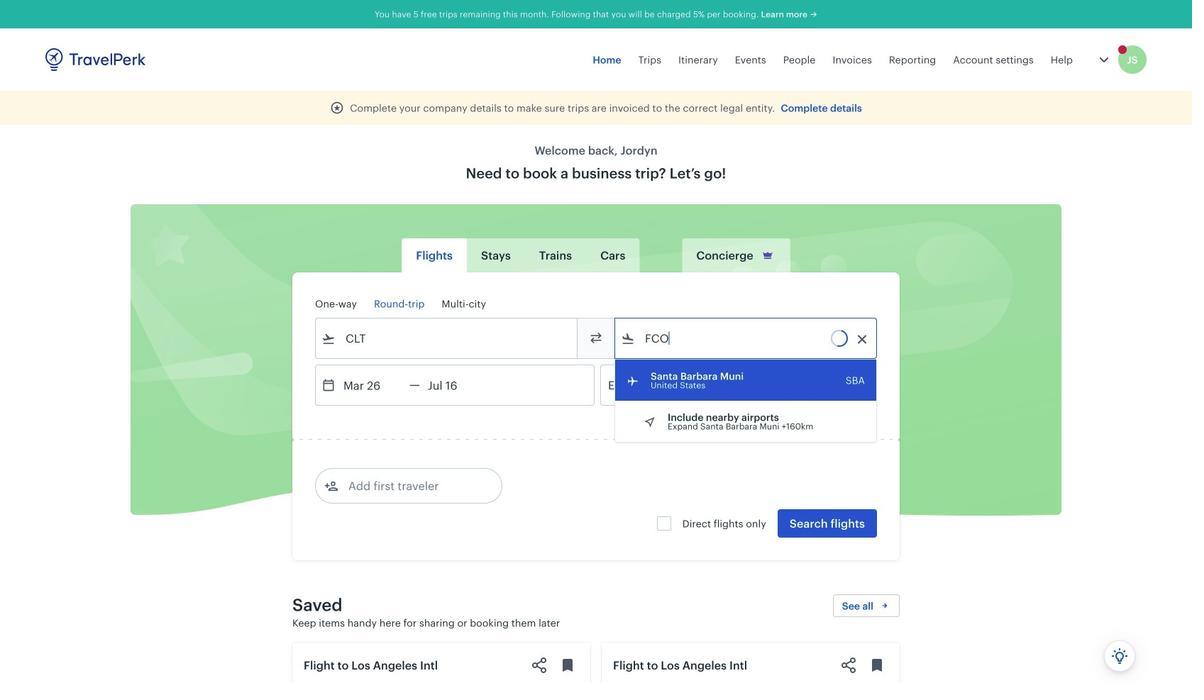 Task type: describe. For each thing, give the bounding box(es) containing it.
Add first traveler search field
[[339, 475, 486, 498]]



Task type: locate. For each thing, give the bounding box(es) containing it.
From search field
[[336, 327, 559, 350]]

Depart text field
[[336, 366, 410, 405]]

To search field
[[635, 327, 858, 350]]

Return text field
[[420, 366, 494, 405]]



